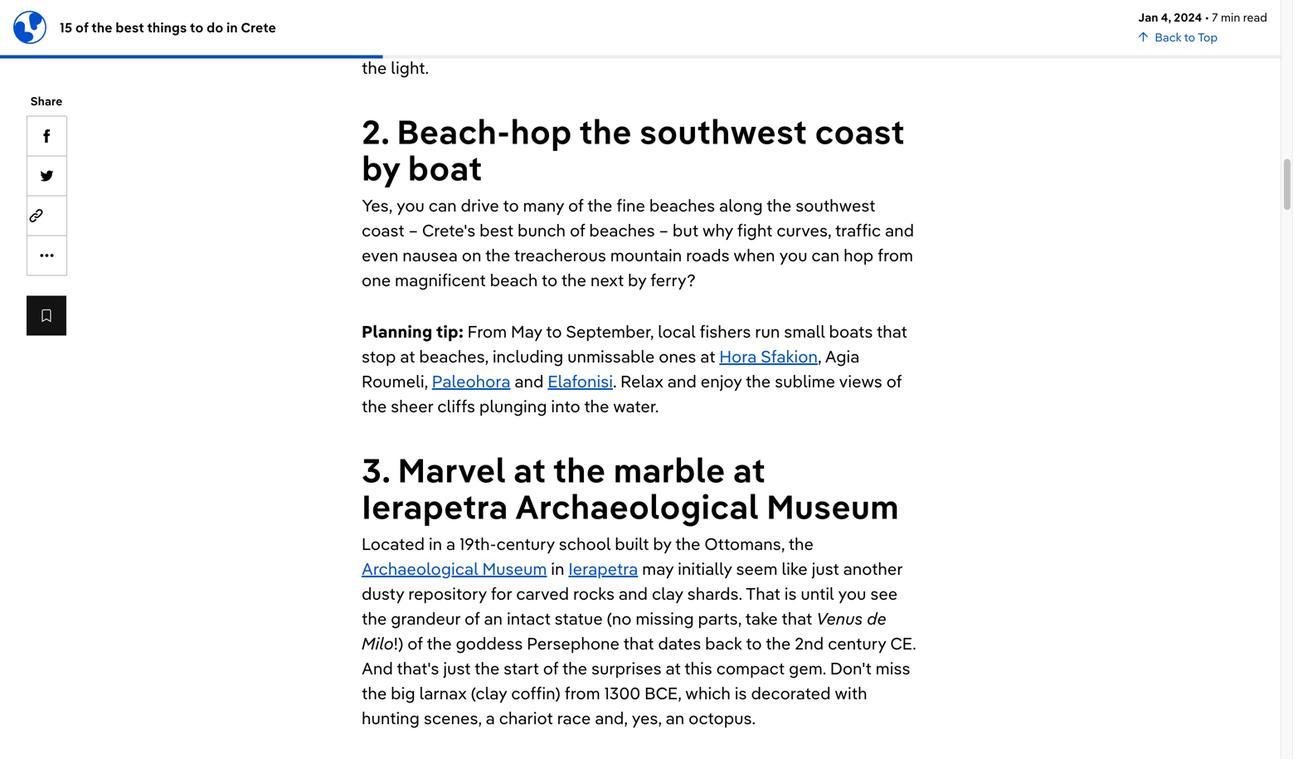 Task type: locate. For each thing, give the bounding box(es) containing it.
1 horizontal spatial century
[[828, 632, 887, 654]]

dates
[[658, 632, 701, 654]]

of
[[75, 19, 89, 35], [568, 194, 584, 216], [570, 219, 585, 240], [887, 370, 902, 391], [465, 608, 480, 629], [408, 632, 423, 654], [543, 657, 559, 679]]

2 horizontal spatial you
[[838, 583, 867, 604]]

1 horizontal spatial –
[[659, 219, 669, 240]]

0 horizontal spatial –
[[409, 219, 418, 240]]

tip:
[[436, 321, 464, 342]]

that up surprises
[[624, 632, 654, 654]]

and inside may initially seem like just another dusty repository for carved rocks and clay shards. that is until you see the grandeur of an intact statue (no missing parts, take that
[[619, 583, 648, 604]]

an
[[484, 608, 503, 629], [666, 707, 685, 728]]

at inside !) of the goddess persephone that dates back to the 2nd century ce. and that's just the start of the surprises at this compact gem. don't miss the big larnax (clay coffin) from 1300 bce, which is decorated with hunting scenes, a chariot race and, yes, an octopus.
[[666, 657, 681, 679]]

at left this
[[666, 657, 681, 679]]

0 horizontal spatial best
[[116, 19, 144, 35]]

southwest up traffic
[[796, 194, 876, 216]]

hora sfakion
[[720, 345, 818, 367]]

another
[[844, 558, 903, 579]]

,
[[818, 345, 822, 367]]

2 horizontal spatial by
[[653, 533, 672, 554]]

of inside may initially seem like just another dusty repository for carved rocks and clay shards. that is until you see the grandeur of an intact statue (no missing parts, take that
[[465, 608, 480, 629]]

a up archaeological museum link
[[446, 533, 456, 554]]

you right yes,
[[397, 194, 425, 216]]

planning
[[362, 321, 433, 342]]

fishers
[[700, 321, 751, 342]]

2 vertical spatial you
[[838, 583, 867, 604]]

1 horizontal spatial archaeological
[[515, 485, 759, 527]]

from may to september, local fishers run small boats that stop at beaches, including unmissable ones at
[[362, 321, 908, 367]]

0 vertical spatial that
[[877, 321, 908, 342]]

the up milo
[[362, 608, 387, 629]]

in
[[226, 19, 238, 35], [887, 32, 900, 53], [429, 533, 442, 554], [551, 558, 565, 579]]

1 vertical spatial is
[[735, 682, 747, 703]]

you down "curves,"
[[779, 244, 808, 265]]

0 vertical spatial an
[[484, 608, 503, 629]]

just up larnax
[[443, 657, 471, 679]]

back
[[705, 632, 742, 654]]

and down ones
[[668, 370, 697, 391]]

1 horizontal spatial is
[[785, 583, 797, 604]]

1 horizontal spatial by
[[628, 269, 647, 290]]

the left the 'fine'
[[588, 194, 613, 216]]

hop down traffic
[[844, 244, 874, 265]]

read
[[1244, 10, 1268, 24]]

– up nausea
[[409, 219, 418, 240]]

that
[[746, 583, 781, 604]]

.
[[613, 370, 617, 391]]

the down into
[[553, 449, 606, 491]]

0 vertical spatial a
[[446, 533, 456, 554]]

located in a 19th-century school built by the ottomans, the archaeological museum in ierapetra
[[362, 533, 814, 579]]

and
[[362, 657, 393, 679]]

from inside !) of the goddess persephone that dates back to the 2nd century ce. and that's just the start of the surprises at this compact gem. don't miss the big larnax (clay coffin) from 1300 bce, which is decorated with hunting scenes, a chariot race and, yes, an octopus.
[[565, 682, 600, 703]]

1 horizontal spatial museum
[[767, 485, 899, 527]]

initially
[[678, 558, 732, 579]]

min
[[1221, 10, 1241, 24]]

0 vertical spatial hop
[[511, 110, 572, 152]]

1 vertical spatial coast
[[362, 219, 405, 240]]

2 vertical spatial that
[[624, 632, 654, 654]]

you up venus
[[838, 583, 867, 604]]

is down like
[[785, 583, 797, 604]]

share to facebook image
[[40, 130, 54, 143]]

can up crete's
[[429, 194, 457, 216]]

the down 'hora sfakion'
[[746, 370, 771, 391]]

an up goddess
[[484, 608, 503, 629]]

venus de milo
[[362, 608, 887, 654]]

– left but
[[659, 219, 669, 240]]

from inside 2. beach-hop the southwest coast by boat yes, you can drive to many of the fine beaches along the southwest coast – crete's best bunch of beaches – but why fight curves, traffic and even nausea on the treacherous mountain roads when you can hop from one magnificent beach to the next by ferry?
[[878, 244, 914, 265]]

link to homepage image
[[13, 10, 46, 44]]

one
[[362, 269, 391, 290]]

hop up "many"
[[511, 110, 572, 152]]

1 vertical spatial hop
[[844, 244, 874, 265]]

to up compact
[[746, 632, 762, 654]]

1 horizontal spatial best
[[480, 219, 514, 240]]

of right !)
[[408, 632, 423, 654]]

best inside 2. beach-hop the southwest coast by boat yes, you can drive to many of the fine beaches along the southwest coast – crete's best bunch of beaches – but why fight curves, traffic and even nausea on the treacherous mountain roads when you can hop from one magnificent beach to the next by ferry?
[[480, 219, 514, 240]]

2. beach-hop the southwest coast by boat yes, you can drive to many of the fine beaches along the southwest coast – crete's best bunch of beaches – but why fight curves, traffic and even nausea on the treacherous mountain roads when you can hop from one magnificent beach to the next by ferry?
[[362, 110, 914, 290]]

that inside from may to september, local fishers run small boats that stop at beaches, including unmissable ones at
[[877, 321, 908, 342]]

the up the 'fine'
[[579, 110, 632, 152]]

1 horizontal spatial hop
[[844, 244, 874, 265]]

small
[[784, 321, 825, 342]]

century inside located in a 19th-century school built by the ottomans, the archaeological museum in ierapetra
[[497, 533, 555, 554]]

at up ottomans,
[[733, 449, 766, 491]]

0 vertical spatial century
[[497, 533, 555, 554]]

1 vertical spatial best
[[480, 219, 514, 240]]

1 vertical spatial by
[[628, 269, 647, 290]]

0 horizontal spatial is
[[735, 682, 747, 703]]

0 horizontal spatial you
[[397, 194, 425, 216]]

can
[[429, 194, 457, 216], [812, 244, 840, 265]]

crete
[[241, 19, 276, 35]]

0 horizontal spatial can
[[429, 194, 457, 216]]

by up yes,
[[362, 147, 400, 189]]

share
[[30, 94, 63, 108]]

the inside 3. marvel at the marble at ierapetra archaeological museum
[[553, 449, 606, 491]]

1 horizontal spatial from
[[878, 244, 914, 265]]

milo
[[362, 632, 394, 654]]

1 horizontal spatial a
[[486, 707, 495, 728]]

0 vertical spatial coast
[[815, 110, 905, 152]]

seem
[[736, 558, 778, 579]]

a down the (clay
[[486, 707, 495, 728]]

1 vertical spatial that
[[782, 608, 812, 629]]

larnax
[[419, 682, 467, 703]]

the left light.
[[362, 57, 387, 78]]

1 vertical spatial southwest
[[796, 194, 876, 216]]

from down traffic
[[878, 244, 914, 265]]

treacherous
[[514, 244, 606, 265]]

0 horizontal spatial a
[[446, 533, 456, 554]]

0 horizontal spatial from
[[565, 682, 600, 703]]

southwest up along
[[640, 110, 807, 152]]

0 vertical spatial ierapetra
[[362, 485, 508, 527]]

just up until
[[812, 558, 839, 579]]

century
[[497, 533, 555, 554], [828, 632, 887, 654]]

carved
[[516, 583, 569, 604]]

1 vertical spatial archaeological
[[362, 558, 478, 579]]

1 vertical spatial can
[[812, 244, 840, 265]]

hop
[[511, 110, 572, 152], [844, 244, 874, 265]]

sfakion
[[761, 345, 818, 367]]

just inside may initially seem like just another dusty repository for carved rocks and clay shards. that is until you see the grandeur of an intact statue (no missing parts, take that
[[812, 558, 839, 579]]

1 vertical spatial ierapetra
[[569, 558, 638, 579]]

to right the drive
[[503, 194, 519, 216]]

by inside located in a 19th-century school built by the ottomans, the archaeological museum in ierapetra
[[653, 533, 672, 554]]

that right boats
[[877, 321, 908, 342]]

crete's
[[422, 219, 476, 240]]

by down mountain
[[628, 269, 647, 290]]

the inside may initially seem like just another dusty repository for carved rocks and clay shards. that is until you see the grandeur of an intact statue (no missing parts, take that
[[362, 608, 387, 629]]

ferry?
[[651, 269, 696, 290]]

to
[[190, 19, 204, 35], [1185, 30, 1196, 44], [503, 194, 519, 216], [542, 269, 558, 290], [546, 321, 562, 342], [746, 632, 762, 654]]

2 – from the left
[[659, 219, 669, 240]]

the up the (clay
[[475, 657, 500, 679]]

by
[[362, 147, 400, 189], [628, 269, 647, 290], [653, 533, 672, 554]]

that up '2nd'
[[782, 608, 812, 629]]

can down "curves,"
[[812, 244, 840, 265]]

museum up like
[[767, 485, 899, 527]]

2nd
[[795, 632, 824, 654]]

archaeological inside 3. marvel at the marble at ierapetra archaeological museum
[[515, 485, 759, 527]]

repository
[[408, 583, 487, 604]]

an down 'bce,'
[[666, 707, 685, 728]]

beaches,
[[419, 345, 489, 367]]

0 vertical spatial archaeological
[[515, 485, 759, 527]]

century up don't
[[828, 632, 887, 654]]

a inside !) of the goddess persephone that dates back to the 2nd century ce. and that's just the start of the surprises at this compact gem. don't miss the big larnax (clay coffin) from 1300 bce, which is decorated with hunting scenes, a chariot race and, yes, an octopus.
[[486, 707, 495, 728]]

to left do
[[190, 19, 204, 35]]

sheer
[[391, 395, 433, 416]]

the down persephone
[[562, 657, 588, 679]]

of up treacherous
[[570, 219, 585, 240]]

is inside !) of the goddess persephone that dates back to the 2nd century ce. and that's just the start of the surprises at this compact gem. don't miss the big larnax (clay coffin) from 1300 bce, which is decorated with hunting scenes, a chariot race and, yes, an octopus.
[[735, 682, 747, 703]]

museum up for
[[482, 558, 547, 579]]

from up race in the bottom of the page
[[565, 682, 600, 703]]

1 vertical spatial just
[[443, 657, 471, 679]]

1 horizontal spatial you
[[779, 244, 808, 265]]

at up enjoy
[[701, 345, 716, 367]]

!) of the goddess persephone that dates back to the 2nd century ce. and that's just the start of the surprises at this compact gem. don't miss the big larnax (clay coffin) from 1300 bce, which is decorated with hunting scenes, a chariot race and, yes, an octopus.
[[362, 632, 916, 728]]

1 vertical spatial museum
[[482, 558, 547, 579]]

1 horizontal spatial just
[[812, 558, 839, 579]]

unmissable
[[568, 345, 655, 367]]

including
[[493, 345, 564, 367]]

2.
[[362, 110, 389, 152]]

ierapetra up rocks
[[569, 558, 638, 579]]

is down compact
[[735, 682, 747, 703]]

top
[[1198, 30, 1218, 44]]

for
[[491, 583, 512, 604]]

3. marvel at the marble at ierapetra archaeological museum
[[362, 449, 899, 527]]

compact
[[717, 657, 785, 679]]

relax
[[621, 370, 664, 391]]

may
[[642, 558, 674, 579]]

0 horizontal spatial by
[[362, 147, 400, 189]]

that's
[[397, 657, 439, 679]]

0 vertical spatial just
[[812, 558, 839, 579]]

that
[[877, 321, 908, 342], [782, 608, 812, 629], [624, 632, 654, 654]]

0 horizontal spatial museum
[[482, 558, 547, 579]]

even
[[362, 244, 399, 265]]

the up fight
[[767, 194, 792, 216]]

beach-
[[397, 110, 511, 152]]

ottomans,
[[705, 533, 785, 554]]

cliffs
[[438, 395, 475, 416]]

century up carved
[[497, 533, 555, 554]]

plunging
[[479, 395, 547, 416]]

0 horizontal spatial archaeological
[[362, 558, 478, 579]]

1 horizontal spatial can
[[812, 244, 840, 265]]

of up goddess
[[465, 608, 480, 629]]

1 vertical spatial from
[[565, 682, 600, 703]]

the up like
[[789, 533, 814, 554]]

2 vertical spatial by
[[653, 533, 672, 554]]

the down the elafonisi link
[[584, 395, 609, 416]]

ierapetra up "located"
[[362, 485, 508, 527]]

2 horizontal spatial that
[[877, 321, 908, 342]]

0 horizontal spatial just
[[443, 657, 471, 679]]

back to top
[[1155, 30, 1218, 44]]

coast
[[815, 110, 905, 152], [362, 219, 405, 240]]

a inside located in a 19th-century school built by the ottomans, the archaeological museum in ierapetra
[[446, 533, 456, 554]]

1 vertical spatial an
[[666, 707, 685, 728]]

just
[[812, 558, 839, 579], [443, 657, 471, 679]]

(clay
[[471, 682, 507, 703]]

to right may
[[546, 321, 562, 342]]

and down including on the left of the page
[[515, 370, 544, 391]]

–
[[409, 219, 418, 240], [659, 219, 669, 240]]

0 vertical spatial is
[[785, 583, 797, 604]]

ierapetra inside located in a 19th-century school built by the ottomans, the archaeological museum in ierapetra
[[569, 558, 638, 579]]

grandeur
[[391, 608, 461, 629]]

0 horizontal spatial century
[[497, 533, 555, 554]]

0 horizontal spatial that
[[624, 632, 654, 654]]

1 horizontal spatial an
[[666, 707, 685, 728]]

goddess
[[456, 632, 523, 654]]

0 horizontal spatial ierapetra
[[362, 485, 508, 527]]

0 vertical spatial can
[[429, 194, 457, 216]]

1 vertical spatial a
[[486, 707, 495, 728]]

and right traffic
[[885, 219, 914, 240]]

an inside may initially seem like just another dusty repository for carved rocks and clay shards. that is until you see the grandeur of an intact statue (no missing parts, take that
[[484, 608, 503, 629]]

roumeli,
[[362, 370, 428, 391]]

but
[[673, 219, 699, 240]]

ce.
[[891, 632, 916, 654]]

beaches up but
[[650, 194, 715, 216]]

1 horizontal spatial ierapetra
[[569, 558, 638, 579]]

and,
[[595, 707, 628, 728]]

0 vertical spatial you
[[397, 194, 425, 216]]

best left things
[[116, 19, 144, 35]]

by up may
[[653, 533, 672, 554]]

0 vertical spatial museum
[[767, 485, 899, 527]]

and up (no
[[619, 583, 648, 604]]

missing
[[636, 608, 694, 629]]

0 vertical spatial from
[[878, 244, 914, 265]]

archaeological up built
[[515, 485, 759, 527]]

of right "views"
[[887, 370, 902, 391]]

of up coffin)
[[543, 657, 559, 679]]

museum inside 3. marvel at the marble at ierapetra archaeological museum
[[767, 485, 899, 527]]

that inside may initially seem like just another dusty repository for carved rocks and clay shards. that is until you see the grandeur of an intact statue (no missing parts, take that
[[782, 608, 812, 629]]

best down the drive
[[480, 219, 514, 240]]

beaches down the 'fine'
[[589, 219, 655, 240]]

coffin)
[[511, 682, 561, 703]]

0 horizontal spatial hop
[[511, 110, 572, 152]]

to left top
[[1185, 30, 1196, 44]]

0 horizontal spatial an
[[484, 608, 503, 629]]

1 horizontal spatial that
[[782, 608, 812, 629]]

1 vertical spatial century
[[828, 632, 887, 654]]

archaeological down "located"
[[362, 558, 478, 579]]

a
[[446, 533, 456, 554], [486, 707, 495, 728]]

best
[[116, 19, 144, 35], [480, 219, 514, 240]]



Task type: vqa. For each thing, say whether or not it's contained in the screenshot.
2.13 on the right bottom of page
no



Task type: describe. For each thing, give the bounding box(es) containing it.
miss
[[876, 657, 911, 679]]

0 vertical spatial beaches
[[650, 194, 715, 216]]

0 vertical spatial best
[[116, 19, 144, 35]]

when
[[734, 244, 775, 265]]

with
[[835, 682, 868, 703]]

museum inside located in a 19th-century school built by the ottomans, the archaeological museum in ierapetra
[[482, 558, 547, 579]]

this
[[685, 657, 713, 679]]

to inside 'button'
[[1185, 30, 1196, 44]]

rocks
[[573, 583, 615, 604]]

4,
[[1161, 10, 1172, 24]]

paleohora and elafonisi
[[432, 370, 613, 391]]

may
[[511, 321, 542, 342]]

clay
[[652, 583, 684, 604]]

the up initially
[[676, 533, 701, 554]]

century inside !) of the goddess persephone that dates back to the 2nd century ce. and that's just the start of the surprises at this compact gem. don't miss the big larnax (clay coffin) from 1300 bce, which is decorated with hunting scenes, a chariot race and, yes, an octopus.
[[828, 632, 887, 654]]

jan
[[1139, 10, 1159, 24]]

persephone
[[527, 632, 620, 654]]

sublime
[[775, 370, 836, 391]]

archaeological museum link
[[362, 558, 547, 579]]

share to twitter image
[[40, 169, 54, 183]]

local
[[658, 321, 696, 342]]

marble
[[614, 449, 726, 491]]

which
[[685, 682, 731, 703]]

september,
[[566, 321, 654, 342]]

2024
[[1174, 10, 1203, 24]]

the down and
[[362, 682, 387, 703]]

parts,
[[698, 608, 742, 629]]

the right the 15
[[91, 19, 112, 35]]

an inside !) of the goddess persephone that dates back to the 2nd century ce. and that's just the start of the surprises at this compact gem. don't miss the big larnax (clay coffin) from 1300 bce, which is decorated with hunting scenes, a chariot race and, yes, an octopus.
[[666, 707, 685, 728]]

run
[[755, 321, 780, 342]]

de
[[867, 608, 887, 629]]

to inside from may to september, local fishers run small boats that stop at beaches, including unmissable ones at
[[546, 321, 562, 342]]

1 horizontal spatial coast
[[815, 110, 905, 152]]

!)
[[394, 632, 404, 654]]

more options image
[[40, 249, 54, 262]]

elafonisi
[[548, 370, 613, 391]]

0 vertical spatial by
[[362, 147, 400, 189]]

to down treacherous
[[542, 269, 558, 290]]

the inside in the light.
[[362, 57, 387, 78]]

in the light.
[[362, 32, 900, 78]]

the down treacherous
[[561, 269, 587, 290]]

big
[[391, 682, 415, 703]]

0 horizontal spatial coast
[[362, 219, 405, 240]]

the down take
[[766, 632, 791, 654]]

until
[[801, 583, 834, 604]]

0 vertical spatial southwest
[[640, 110, 807, 152]]

fine
[[617, 194, 646, 216]]

hora sfakion link
[[720, 345, 818, 367]]

statue
[[555, 608, 603, 629]]

and inside 2. beach-hop the southwest coast by boat yes, you can drive to many of the fine beaches along the southwest coast – crete's best bunch of beaches – but why fight curves, traffic and even nausea on the treacherous mountain roads when you can hop from one magnificent beach to the next by ferry?
[[885, 219, 914, 240]]

of inside . relax and enjoy the sublime views of the sheer cliffs plunging into the water.
[[887, 370, 902, 391]]

and inside . relax and enjoy the sublime views of the sheer cliffs plunging into the water.
[[668, 370, 697, 391]]

paleohora
[[432, 370, 511, 391]]

things
[[147, 19, 187, 35]]

located
[[362, 533, 425, 554]]

at down "plunging"
[[514, 449, 546, 491]]

elafonisi link
[[548, 370, 613, 391]]

venus
[[817, 608, 863, 629]]

is inside may initially seem like just another dusty repository for carved rocks and clay shards. that is until you see the grandeur of an intact statue (no missing parts, take that
[[785, 583, 797, 604]]

of right "many"
[[568, 194, 584, 216]]

like
[[782, 558, 808, 579]]

intact
[[507, 608, 551, 629]]

(no
[[607, 608, 632, 629]]

views
[[839, 370, 883, 391]]

may initially seem like just another dusty repository for carved rocks and clay shards. that is until you see the grandeur of an intact statue (no missing parts, take that
[[362, 558, 903, 629]]

3.
[[362, 449, 390, 491]]

bce,
[[645, 682, 682, 703]]

hunting
[[362, 707, 420, 728]]

1 vertical spatial you
[[779, 244, 808, 265]]

don't
[[830, 657, 872, 679]]

in inside in the light.
[[887, 32, 900, 53]]

the down roumeli,
[[362, 395, 387, 416]]

enjoy
[[701, 370, 742, 391]]

1300
[[604, 682, 641, 703]]

boats
[[829, 321, 873, 342]]

1 – from the left
[[409, 219, 418, 240]]

along
[[719, 194, 763, 216]]

yes,
[[632, 707, 662, 728]]

built
[[615, 533, 649, 554]]

ones
[[659, 345, 696, 367]]

back
[[1155, 30, 1182, 44]]

do
[[207, 19, 223, 35]]

take
[[746, 608, 778, 629]]

octopus.
[[689, 707, 756, 728]]

•
[[1205, 10, 1210, 24]]

archaeological inside located in a 19th-century school built by the ottomans, the archaeological museum in ierapetra
[[362, 558, 478, 579]]

19th-
[[460, 533, 497, 554]]

planning tip:
[[362, 321, 468, 342]]

yes,
[[362, 194, 392, 216]]

stop
[[362, 345, 396, 367]]

magnificent
[[395, 269, 486, 290]]

paleohora link
[[432, 370, 511, 391]]

jan 4, 2024 • 7 min read
[[1139, 10, 1268, 24]]

of right the 15
[[75, 19, 89, 35]]

ierapetra inside 3. marvel at the marble at ierapetra archaeological museum
[[362, 485, 508, 527]]

just inside !) of the goddess persephone that dates back to the 2nd century ce. and that's just the start of the surprises at this compact gem. don't miss the big larnax (clay coffin) from 1300 bce, which is decorated with hunting scenes, a chariot race and, yes, an octopus.
[[443, 657, 471, 679]]

back to top button
[[1139, 25, 1218, 45]]

1 vertical spatial beaches
[[589, 219, 655, 240]]

that inside !) of the goddess persephone that dates back to the 2nd century ce. and that's just the start of the surprises at this compact gem. don't miss the big larnax (clay coffin) from 1300 bce, which is decorated with hunting scenes, a chariot race and, yes, an octopus.
[[624, 632, 654, 654]]

you inside may initially seem like just another dusty repository for carved rocks and clay shards. that is until you see the grandeur of an intact statue (no missing parts, take that
[[838, 583, 867, 604]]

fight
[[737, 219, 773, 240]]

the right on
[[485, 244, 510, 265]]

see
[[871, 583, 898, 604]]

nausea
[[403, 244, 458, 265]]

to inside !) of the goddess persephone that dates back to the 2nd century ce. and that's just the start of the surprises at this compact gem. don't miss the big larnax (clay coffin) from 1300 bce, which is decorated with hunting scenes, a chariot race and, yes, an octopus.
[[746, 632, 762, 654]]

surprises
[[592, 657, 662, 679]]

the down "grandeur"
[[427, 632, 452, 654]]

water.
[[613, 395, 659, 416]]

from
[[468, 321, 507, 342]]

7
[[1212, 10, 1219, 24]]

boat
[[408, 147, 482, 189]]

at down 'planning tip:'
[[400, 345, 415, 367]]

traffic
[[835, 219, 881, 240]]

hora
[[720, 345, 757, 367]]



